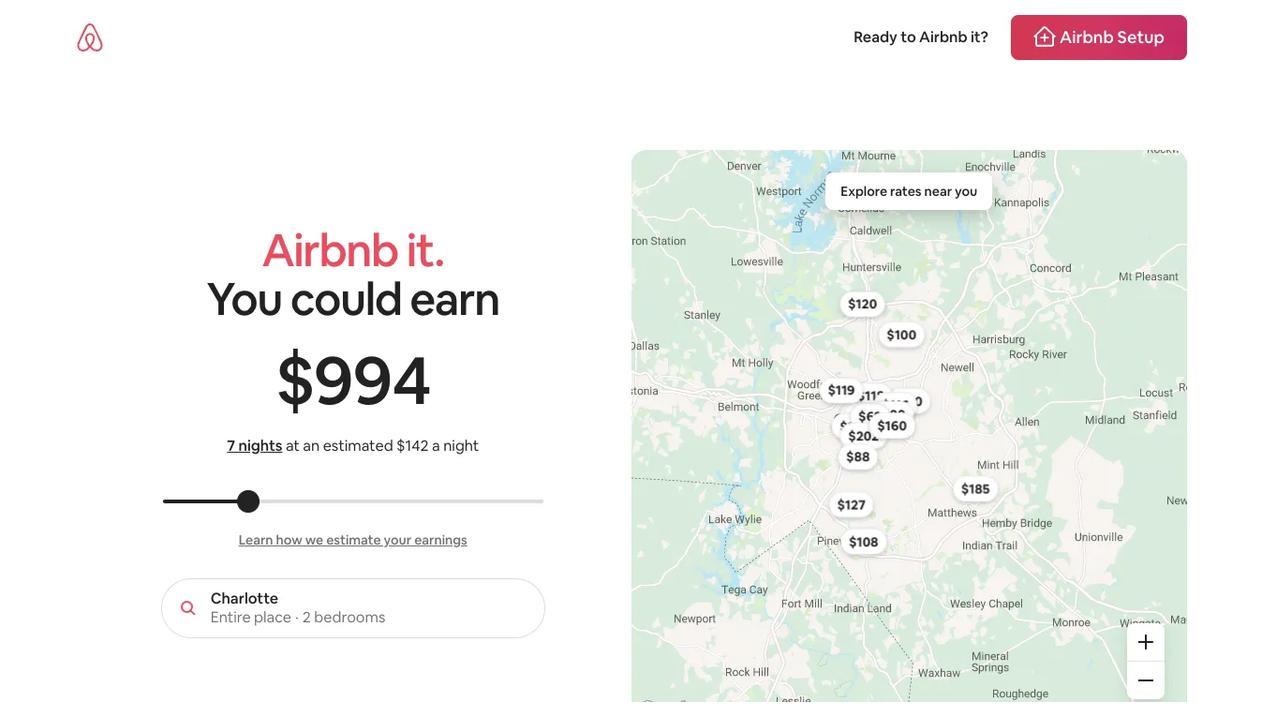 Task type: describe. For each thing, give the bounding box(es) containing it.
zoom out image
[[1139, 673, 1154, 688]]

$150
[[852, 408, 881, 424]]

2 9 from the left
[[353, 336, 391, 424]]

ready to airbnb it?
[[854, 27, 989, 47]]

we
[[305, 531, 324, 548]]

explore rates near you button
[[826, 172, 993, 210]]

1 9 from the left
[[314, 336, 352, 424]]

zoom in image
[[1139, 635, 1154, 650]]

$100
[[887, 326, 917, 343]]

rates
[[890, 183, 922, 200]]

2
[[303, 607, 311, 627]]

7 nights at an estimated $142 a night
[[227, 436, 479, 456]]

$119
[[828, 382, 856, 399]]

0 vertical spatial $120
[[849, 296, 878, 313]]

a
[[432, 436, 440, 456]]

$130 $116
[[861, 397, 910, 422]]

$119 button
[[820, 377, 864, 404]]

$150 $120
[[852, 406, 906, 424]]

$108 button
[[841, 529, 887, 555]]

$386 button
[[845, 407, 893, 434]]

$314 button
[[840, 403, 886, 429]]

airbnb setup link
[[1011, 15, 1188, 60]]

$69 $141
[[840, 408, 883, 435]]

an
[[303, 436, 320, 456]]

$314
[[848, 407, 877, 424]]

$118 button
[[849, 383, 893, 409]]

place
[[254, 607, 292, 627]]

$142
[[397, 436, 429, 456]]

earn
[[410, 270, 499, 328]]

$160 button
[[869, 413, 916, 439]]

bedrooms
[[314, 607, 386, 627]]

$108
[[849, 533, 879, 550]]

it?
[[971, 27, 989, 47]]

airbnb for airbnb setup
[[1060, 26, 1114, 48]]

$ 9 9 4
[[275, 336, 430, 424]]

to
[[901, 27, 916, 47]]

$160
[[878, 417, 908, 434]]

learn how we estimate your earnings button
[[239, 531, 467, 548]]

airbnb for airbnb it. you could earn
[[262, 221, 398, 279]]

$130
[[861, 405, 890, 422]]

$183 button
[[841, 401, 887, 427]]

explore rates near you
[[841, 183, 978, 200]]

$183
[[850, 405, 879, 422]]

$127
[[838, 496, 866, 513]]

google image
[[636, 697, 698, 702]]

it.
[[407, 221, 444, 279]]

7
[[227, 436, 235, 456]]

4
[[392, 336, 430, 424]]



Task type: vqa. For each thing, say whether or not it's contained in the screenshot.
the earn on the left of page
yes



Task type: locate. For each thing, give the bounding box(es) containing it.
$141
[[840, 418, 867, 435]]

1 vertical spatial $120 button
[[869, 401, 915, 428]]

explore
[[841, 183, 888, 200]]

$120 inside $150 $120
[[877, 406, 906, 423]]

$120
[[849, 296, 878, 313], [877, 406, 906, 423]]

nights
[[239, 436, 283, 456]]

0 horizontal spatial airbnb
[[262, 221, 398, 279]]

$127 button
[[829, 492, 875, 518]]

$69 button
[[851, 404, 891, 430]]

$202 button
[[840, 423, 888, 449]]

learn how we estimate your earnings
[[239, 531, 467, 548]]

$185
[[962, 480, 990, 497]]

map region
[[621, 0, 1263, 702]]

you
[[207, 270, 282, 328]]

$69
[[859, 408, 883, 425]]

earnings
[[414, 531, 467, 548]]

9 right "$"
[[314, 336, 352, 424]]

airbnb inside airbnb setup link
[[1060, 26, 1114, 48]]

charlotte
[[211, 589, 279, 608]]

$88 button
[[838, 444, 879, 470]]

$116
[[882, 397, 910, 414]]

$150 button
[[844, 403, 890, 429]]

·
[[295, 607, 299, 627]]

$120 button
[[840, 291, 886, 317], [869, 401, 915, 428]]

$88
[[847, 448, 870, 465]]

airbnb homepage image
[[75, 22, 105, 52]]

None range field
[[163, 500, 543, 503]]

9
[[314, 336, 352, 424], [353, 336, 391, 424]]

charlotte entire place · 2 bedrooms
[[211, 589, 386, 627]]

airbnb setup
[[1060, 26, 1165, 48]]

ready
[[854, 27, 898, 47]]

$386
[[854, 412, 885, 429]]

$100 button
[[879, 322, 926, 348]]

$88 $160
[[847, 417, 908, 465]]

$118
[[858, 387, 885, 404]]

$130 button
[[853, 401, 899, 427]]

2 horizontal spatial airbnb
[[1060, 26, 1114, 48]]

setup
[[1118, 26, 1165, 48]]

$119 $202
[[828, 382, 880, 444]]

9 left 4
[[353, 336, 391, 424]]

estimated
[[323, 436, 393, 456]]

airbnb
[[1060, 26, 1114, 48], [920, 27, 968, 47], [262, 221, 398, 279]]

$185 button
[[953, 476, 999, 502]]

entire
[[211, 607, 251, 627]]

how
[[276, 531, 302, 548]]

$110
[[896, 393, 923, 409]]

$118 $183
[[850, 387, 885, 422]]

$
[[275, 336, 313, 424]]

0 horizontal spatial 9
[[314, 336, 352, 424]]

$110 button
[[887, 388, 932, 414]]

you
[[955, 183, 978, 200]]

1 horizontal spatial airbnb
[[920, 27, 968, 47]]

night
[[444, 436, 479, 456]]

estimate
[[326, 531, 381, 548]]

near
[[925, 183, 952, 200]]

$116 button
[[874, 392, 918, 418]]

0 vertical spatial $120 button
[[840, 291, 886, 317]]

$202
[[849, 427, 880, 444]]

learn
[[239, 531, 273, 548]]

airbnb inside airbnb it. you could earn
[[262, 221, 398, 279]]

$141 button
[[832, 413, 876, 439]]

your
[[384, 531, 412, 548]]

could
[[290, 270, 402, 328]]

at
[[286, 436, 300, 456]]

1 vertical spatial $120
[[877, 406, 906, 423]]

airbnb it. you could earn
[[207, 221, 499, 328]]

7 nights button
[[227, 436, 283, 456]]

1 horizontal spatial 9
[[353, 336, 391, 424]]



